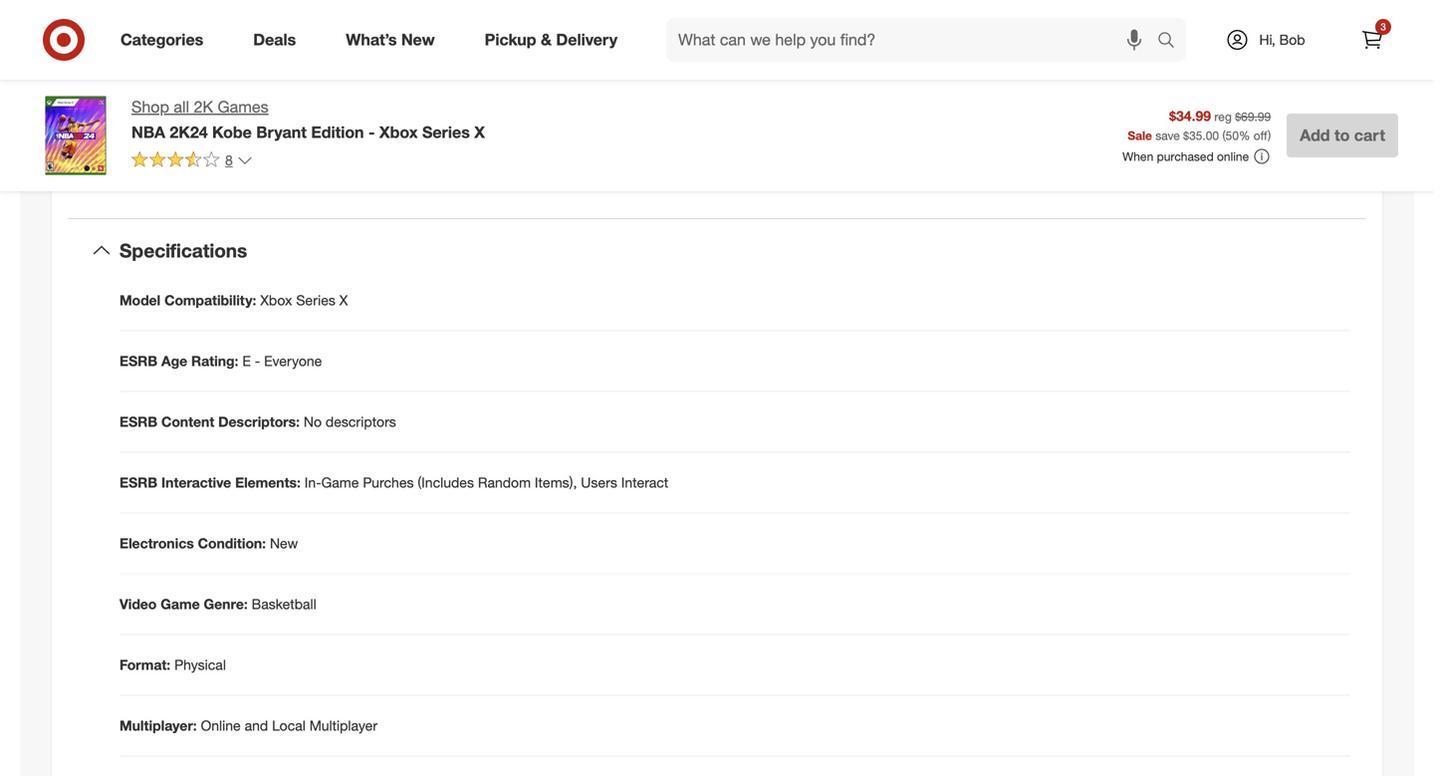 Task type: vqa. For each thing, say whether or not it's contained in the screenshot.
FECT
no



Task type: locate. For each thing, give the bounding box(es) containing it.
deals
[[253, 30, 296, 49]]

1 horizontal spatial of
[[378, 48, 390, 65]]

purchased
[[1157, 149, 1214, 164]]

1 horizontal spatial xbox
[[380, 122, 418, 142]]

0 horizontal spatial game
[[161, 595, 200, 613]]

in
[[687, 95, 698, 113], [347, 135, 358, 153]]

and up modes.
[[139, 28, 163, 45]]

0 horizontal spatial a
[[303, 48, 310, 65]]

- left grab in the left top of the page
[[282, 95, 288, 113]]

- inside shop all 2k games nba 2k24 kobe bryant edition - xbox series x
[[369, 122, 375, 142]]

casual
[[156, 155, 196, 173]]

to
[[270, 28, 283, 45], [254, 115, 266, 133], [1335, 126, 1350, 145]]

with down experience
[[622, 115, 647, 133]]

the down collecting
[[429, 8, 449, 25]]

1 vertical spatial esrb
[[120, 413, 158, 431]]

esrb for esrb age rating: e - everyone
[[120, 352, 158, 370]]

is
[[225, 95, 238, 113]]

enjoy
[[431, 95, 465, 113]]

myteam up "customizable"
[[245, 0, 300, 5]]

to right add
[[1335, 126, 1350, 145]]

0 horizontal spatial online
[[569, 135, 607, 153]]

0 vertical spatial the
[[429, 8, 449, 25]]

0 horizontal spatial or
[[139, 155, 152, 173]]

xbox
[[380, 122, 418, 142], [260, 292, 292, 309]]

in down between at the top of the page
[[347, 135, 358, 153]]

1 vertical spatial with
[[622, 115, 647, 133]]

today's
[[600, 8, 643, 25]]

new up dynamic
[[392, 115, 417, 133]]

series
[[422, 122, 470, 142], [296, 292, 336, 309]]

$34.99 reg $69.99 sale save $ 35.00 ( 50 % off )
[[1128, 107, 1272, 143]]

new
[[655, 48, 681, 65], [392, 115, 417, 133]]

while
[[251, 67, 283, 85]]

competitive
[[442, 67, 515, 85]]

online
[[201, 717, 241, 734]]

format:
[[120, 656, 171, 674]]

what's new
[[346, 30, 435, 49]]

esrb
[[120, 352, 158, 370], [120, 413, 158, 431], [120, 474, 158, 491]]

new inside manage your myteam - the classic card-collecting mode is back and loaded with endless hours of customizable fun. draw from the past and present using today's all-stars and all-time legends to form a squad capable of dominating single player and multiplayer modes. myteam features a collection of innovative improvements, including an all-new salary cap mode, while maintaining its signature competitive feel.
[[655, 48, 681, 65]]

%
[[1240, 128, 1251, 143]]

1 horizontal spatial to
[[270, 28, 283, 45]]

the down crossplay
[[285, 135, 305, 153]]

when purchased online
[[1123, 149, 1250, 164]]

)
[[1268, 128, 1272, 143]]

new down from
[[401, 30, 435, 49]]

0 vertical spatial myteam
[[245, 0, 300, 5]]

world
[[309, 135, 343, 153]]

with inside manage your myteam - the classic card-collecting mode is back and loaded with endless hours of customizable fun. draw from the past and present using today's all-stars and all-time legends to form a squad capable of dominating single player and multiplayer modes. myteam features a collection of innovative improvements, including an all-new salary cap mode, while maintaining its signature competitive feel.
[[646, 0, 672, 5]]

1 esrb from the top
[[120, 352, 158, 370]]

in-
[[305, 474, 321, 491]]

0 horizontal spatial new
[[270, 535, 298, 552]]

features
[[249, 48, 299, 65]]

2 esrb from the top
[[120, 413, 158, 431]]

of down capable
[[378, 48, 390, 65]]

0 horizontal spatial to
[[254, 115, 266, 133]]

0 horizontal spatial of
[[231, 8, 243, 25]]

online down 50
[[1218, 149, 1250, 164]]

series up everyone
[[296, 292, 336, 309]]

generation
[[421, 115, 488, 133]]

a down the form
[[303, 48, 310, 65]]

to down the here
[[254, 115, 266, 133]]

2 vertical spatial esrb
[[120, 474, 158, 491]]

here
[[242, 95, 278, 113]]

bob
[[1280, 31, 1306, 48]]

ultimate
[[492, 95, 542, 113]]

or
[[651, 115, 664, 133], [139, 155, 152, 173]]

xbox left co-
[[380, 122, 418, 142]]

1 vertical spatial a
[[303, 48, 310, 65]]

nba up against
[[139, 115, 168, 133]]

- inside 'crossplay is here - grab your friends and enjoy the ultimate basketball experience in nba 2k24 thanks to crossplay between new generation consoles.* compete with or against players around the world in dynamic co-op matches, thrilling online tournaments, or casual pick-up games.'
[[282, 95, 288, 113]]

0 horizontal spatial new
[[392, 115, 417, 133]]

0 horizontal spatial all-
[[167, 28, 186, 45]]

to up features
[[270, 28, 283, 45]]

What can we help you find? suggestions appear below search field
[[667, 18, 1163, 62]]

online
[[569, 135, 607, 153], [1218, 149, 1250, 164]]

esrb left age at the left of page
[[120, 352, 158, 370]]

video game genre: basketball
[[120, 595, 317, 613]]

0 vertical spatial game
[[321, 474, 359, 491]]

1 horizontal spatial series
[[422, 122, 470, 142]]

pickup & delivery
[[485, 30, 618, 49]]

all-
[[167, 28, 186, 45], [636, 48, 655, 65]]

shop all 2k games nba 2k24 kobe bryant edition - xbox series x
[[132, 97, 485, 142]]

multiplayer
[[626, 28, 694, 45]]

2k24 down all
[[170, 122, 208, 142]]

nba inside 'crossplay is here - grab your friends and enjoy the ultimate basketball experience in nba 2k24 thanks to crossplay between new generation consoles.* compete with or against players around the world in dynamic co-op matches, thrilling online tournaments, or casual pick-up games.'
[[139, 115, 168, 133]]

xbox up everyone
[[260, 292, 292, 309]]

and inside 'crossplay is here - grab your friends and enjoy the ultimate basketball experience in nba 2k24 thanks to crossplay between new generation consoles.* compete with or against players around the world in dynamic co-op matches, thrilling online tournaments, or casual pick-up games.'
[[404, 95, 428, 113]]

and
[[572, 0, 596, 5], [483, 8, 507, 25], [139, 28, 163, 45], [599, 28, 622, 45], [404, 95, 428, 113], [245, 717, 268, 734]]

collection
[[314, 48, 374, 65]]

all- down the endless at the left of the page
[[167, 28, 186, 45]]

2 horizontal spatial the
[[469, 95, 489, 113]]

of
[[231, 8, 243, 25], [427, 28, 439, 45], [378, 48, 390, 65]]

thrilling
[[520, 135, 565, 153]]

0 vertical spatial in
[[687, 95, 698, 113]]

past
[[452, 8, 480, 25]]

1 vertical spatial game
[[161, 595, 200, 613]]

series down enjoy at the left of the page
[[422, 122, 470, 142]]

- right e
[[255, 352, 260, 370]]

0 vertical spatial series
[[422, 122, 470, 142]]

and down the mode
[[483, 8, 507, 25]]

of up the legends
[[231, 8, 243, 25]]

esrb left content
[[120, 413, 158, 431]]

1 vertical spatial the
[[469, 95, 489, 113]]

co-
[[419, 135, 439, 153]]

2k24 down crossplay
[[172, 115, 205, 133]]

3 esrb from the top
[[120, 474, 158, 491]]

myteam up mode,
[[189, 48, 245, 65]]

all-
[[647, 8, 668, 25]]

e
[[242, 352, 251, 370]]

consoles.*
[[492, 115, 556, 133]]

2 vertical spatial the
[[285, 135, 305, 153]]

x inside shop all 2k games nba 2k24 kobe bryant edition - xbox series x
[[475, 122, 485, 142]]

model
[[120, 292, 161, 309]]

1 horizontal spatial new
[[655, 48, 681, 65]]

of up 'innovative'
[[427, 28, 439, 45]]

everyone
[[264, 352, 322, 370]]

game left purches
[[321, 474, 359, 491]]

0 horizontal spatial x
[[340, 292, 348, 309]]

salary
[[139, 67, 177, 85]]

what's
[[346, 30, 397, 49]]

0 horizontal spatial the
[[285, 135, 305, 153]]

capable
[[373, 28, 423, 45]]

1 horizontal spatial new
[[401, 30, 435, 49]]

with inside 'crossplay is here - grab your friends and enjoy the ultimate basketball experience in nba 2k24 thanks to crossplay between new generation consoles.* compete with or against players around the world in dynamic co-op matches, thrilling online tournaments, or casual pick-up games.'
[[622, 115, 647, 133]]

local
[[272, 717, 306, 734]]

your
[[202, 0, 241, 5]]

or up tournaments,
[[651, 115, 664, 133]]

0 vertical spatial all-
[[167, 28, 186, 45]]

1 horizontal spatial a
[[319, 28, 327, 45]]

1 vertical spatial series
[[296, 292, 336, 309]]

game right video
[[161, 595, 200, 613]]

esrb for esrb interactive elements: in-game purches (includes random items), users interact
[[120, 474, 158, 491]]

new right condition:
[[270, 535, 298, 552]]

new inside 'crossplay is here - grab your friends and enjoy the ultimate basketball experience in nba 2k24 thanks to crossplay between new generation consoles.* compete with or against players around the world in dynamic co-op matches, thrilling online tournaments, or casual pick-up games.'
[[392, 115, 417, 133]]

0 vertical spatial esrb
[[120, 352, 158, 370]]

to inside 'crossplay is here - grab your friends and enjoy the ultimate basketball experience in nba 2k24 thanks to crossplay between new generation consoles.* compete with or against players around the world in dynamic co-op matches, thrilling online tournaments, or casual pick-up games.'
[[254, 115, 266, 133]]

shop
[[132, 97, 169, 117]]

stars
[[668, 8, 700, 25]]

compatibility:
[[164, 292, 257, 309]]

and left local at the bottom left
[[245, 717, 268, 734]]

the down competitive
[[469, 95, 489, 113]]

a right the form
[[319, 28, 327, 45]]

condition:
[[198, 535, 266, 552]]

basketball
[[252, 595, 317, 613]]

- left the
[[304, 0, 309, 5]]

$
[[1184, 128, 1190, 143]]

new down "multiplayer"
[[655, 48, 681, 65]]

2 vertical spatial of
[[378, 48, 390, 65]]

search
[[1149, 32, 1197, 51]]

0 horizontal spatial xbox
[[260, 292, 292, 309]]

xbox inside shop all 2k games nba 2k24 kobe bryant edition - xbox series x
[[380, 122, 418, 142]]

single
[[517, 28, 553, 45]]

0 horizontal spatial in
[[347, 135, 358, 153]]

and down signature
[[404, 95, 428, 113]]

0 vertical spatial new
[[655, 48, 681, 65]]

0 vertical spatial xbox
[[380, 122, 418, 142]]

- down 'friends' at the left of the page
[[369, 122, 375, 142]]

add
[[1300, 126, 1331, 145]]

1 horizontal spatial the
[[429, 8, 449, 25]]

0 vertical spatial new
[[401, 30, 435, 49]]

35.00
[[1190, 128, 1220, 143]]

esrb content descriptors: no descriptors
[[120, 413, 396, 431]]

0 vertical spatial or
[[651, 115, 664, 133]]

nba
[[139, 115, 168, 133], [132, 122, 165, 142]]

x
[[475, 122, 485, 142], [340, 292, 348, 309]]

new
[[401, 30, 435, 49], [270, 535, 298, 552]]

all- right an
[[636, 48, 655, 65]]

1 horizontal spatial x
[[475, 122, 485, 142]]

in right experience
[[687, 95, 698, 113]]

nba inside shop all 2k games nba 2k24 kobe bryant edition - xbox series x
[[132, 122, 165, 142]]

fun.
[[333, 8, 356, 25]]

present
[[511, 8, 558, 25]]

dynamic
[[362, 135, 415, 153]]

1 horizontal spatial game
[[321, 474, 359, 491]]

2 horizontal spatial to
[[1335, 126, 1350, 145]]

electronics condition: new
[[120, 535, 298, 552]]

nba down shop
[[132, 122, 165, 142]]

dominating
[[443, 28, 513, 45]]

(includes
[[418, 474, 474, 491]]

esrb left "interactive"
[[120, 474, 158, 491]]

esrb for esrb content descriptors: no descriptors
[[120, 413, 158, 431]]

0 vertical spatial a
[[319, 28, 327, 45]]

0 vertical spatial with
[[646, 0, 672, 5]]

items),
[[535, 474, 577, 491]]

kobe
[[212, 122, 252, 142]]

1 vertical spatial new
[[392, 115, 417, 133]]

1 vertical spatial of
[[427, 28, 439, 45]]

or down against
[[139, 155, 152, 173]]

maintaining
[[287, 67, 358, 85]]

when
[[1123, 149, 1154, 164]]

with up all-
[[646, 0, 672, 5]]

0 vertical spatial x
[[475, 122, 485, 142]]

online down compete
[[569, 135, 607, 153]]

1 horizontal spatial all-
[[636, 48, 655, 65]]



Task type: describe. For each thing, give the bounding box(es) containing it.
tournaments,
[[611, 135, 693, 153]]

games
[[218, 97, 269, 117]]

deals link
[[236, 18, 321, 62]]

multiplayer:
[[120, 717, 197, 734]]

against
[[139, 135, 185, 153]]

manage your myteam - the classic card-collecting mode is back and loaded with endless hours of customizable fun. draw from the past and present using today's all-stars and all-time legends to form a squad capable of dominating single player and multiplayer modes. myteam features a collection of innovative improvements, including an all-new salary cap mode, while maintaining its signature competitive feel.
[[139, 0, 700, 85]]

is
[[524, 0, 534, 5]]

the inside manage your myteam - the classic card-collecting mode is back and loaded with endless hours of customizable fun. draw from the past and present using today's all-stars and all-time legends to form a squad capable of dominating single player and multiplayer modes. myteam features a collection of innovative improvements, including an all-new salary cap mode, while maintaining its signature competitive feel.
[[429, 8, 449, 25]]

0 horizontal spatial series
[[296, 292, 336, 309]]

from
[[396, 8, 425, 25]]

1 vertical spatial in
[[347, 135, 358, 153]]

image of nba 2k24 kobe bryant edition - xbox series x image
[[36, 96, 116, 175]]

crossplay
[[270, 115, 330, 133]]

around
[[237, 135, 281, 153]]

innovative
[[394, 48, 457, 65]]

0 vertical spatial of
[[231, 8, 243, 25]]

feel.
[[519, 67, 545, 85]]

basketball
[[546, 95, 610, 113]]

categories
[[121, 30, 203, 49]]

1 horizontal spatial or
[[651, 115, 664, 133]]

cap
[[180, 67, 204, 85]]

mode,
[[208, 67, 247, 85]]

modes.
[[139, 48, 186, 65]]

to inside button
[[1335, 126, 1350, 145]]

to inside manage your myteam - the classic card-collecting mode is back and loaded with endless hours of customizable fun. draw from the past and present using today's all-stars and all-time legends to form a squad capable of dominating single player and multiplayer modes. myteam features a collection of innovative improvements, including an all-new salary cap mode, while maintaining its signature competitive feel.
[[270, 28, 283, 45]]

series inside shop all 2k games nba 2k24 kobe bryant edition - xbox series x
[[422, 122, 470, 142]]

player
[[557, 28, 595, 45]]

form
[[287, 28, 315, 45]]

improvements,
[[460, 48, 553, 65]]

1 vertical spatial x
[[340, 292, 348, 309]]

the
[[313, 0, 337, 5]]

add to cart
[[1300, 126, 1386, 145]]

mode
[[484, 0, 520, 5]]

1 vertical spatial or
[[139, 155, 152, 173]]

search button
[[1149, 18, 1197, 66]]

1 vertical spatial myteam
[[189, 48, 245, 65]]

its
[[362, 67, 377, 85]]

$69.99
[[1236, 109, 1272, 124]]

loaded
[[600, 0, 643, 5]]

collecting
[[420, 0, 480, 5]]

purches
[[363, 474, 414, 491]]

2k
[[194, 97, 213, 117]]

2 horizontal spatial of
[[427, 28, 439, 45]]

add to cart button
[[1287, 114, 1399, 157]]

- inside manage your myteam - the classic card-collecting mode is back and loaded with endless hours of customizable fun. draw from the past and present using today's all-stars and all-time legends to form a squad capable of dominating single player and multiplayer modes. myteam features a collection of innovative improvements, including an all-new salary cap mode, while maintaining its signature competitive feel.
[[304, 0, 309, 5]]

descriptors
[[326, 413, 396, 431]]

1 vertical spatial all-
[[636, 48, 655, 65]]

up
[[231, 155, 247, 173]]

pickup & delivery link
[[468, 18, 643, 62]]

multiplayer: online and local multiplayer
[[120, 717, 378, 734]]

content
[[161, 413, 214, 431]]

no
[[304, 413, 322, 431]]

8 link
[[132, 150, 253, 173]]

3
[[1381, 20, 1387, 33]]

1 vertical spatial xbox
[[260, 292, 292, 309]]

hours
[[192, 8, 227, 25]]

all
[[174, 97, 189, 117]]

pick-
[[200, 155, 231, 173]]

format: physical
[[120, 656, 226, 674]]

2k24 inside shop all 2k games nba 2k24 kobe bryant edition - xbox series x
[[170, 122, 208, 142]]

crossplay
[[139, 95, 221, 113]]

compete
[[560, 115, 618, 133]]

your
[[326, 95, 353, 113]]

(
[[1223, 128, 1226, 143]]

thanks
[[208, 115, 250, 133]]

op
[[439, 135, 456, 153]]

1 vertical spatial new
[[270, 535, 298, 552]]

1 horizontal spatial in
[[687, 95, 698, 113]]

pickup
[[485, 30, 537, 49]]

off
[[1254, 128, 1268, 143]]

hi,
[[1260, 31, 1276, 48]]

back
[[538, 0, 568, 5]]

2k24 inside 'crossplay is here - grab your friends and enjoy the ultimate basketball experience in nba 2k24 thanks to crossplay between new generation consoles.* compete with or against players around the world in dynamic co-op matches, thrilling online tournaments, or casual pick-up games.'
[[172, 115, 205, 133]]

1 horizontal spatial online
[[1218, 149, 1250, 164]]

electronics
[[120, 535, 194, 552]]

$34.99
[[1170, 107, 1212, 125]]

between
[[333, 115, 388, 133]]

and up using
[[572, 0, 596, 5]]

specifications button
[[68, 219, 1367, 282]]

8
[[225, 151, 233, 169]]

an
[[617, 48, 632, 65]]

esrb interactive elements: in-game purches (includes random items), users interact
[[120, 474, 669, 491]]

classic
[[340, 0, 383, 5]]

what's new link
[[329, 18, 460, 62]]

genre:
[[204, 595, 248, 613]]

elements:
[[235, 474, 301, 491]]

card-
[[387, 0, 420, 5]]

and down today's
[[599, 28, 622, 45]]

online inside 'crossplay is here - grab your friends and enjoy the ultimate basketball experience in nba 2k24 thanks to crossplay between new generation consoles.* compete with or against players around the world in dynamic co-op matches, thrilling online tournaments, or casual pick-up games.'
[[569, 135, 607, 153]]

model compatibility: xbox series x
[[120, 292, 348, 309]]

matches,
[[460, 135, 516, 153]]

specifications
[[120, 239, 247, 262]]

signature
[[381, 67, 438, 85]]

users
[[581, 474, 618, 491]]



